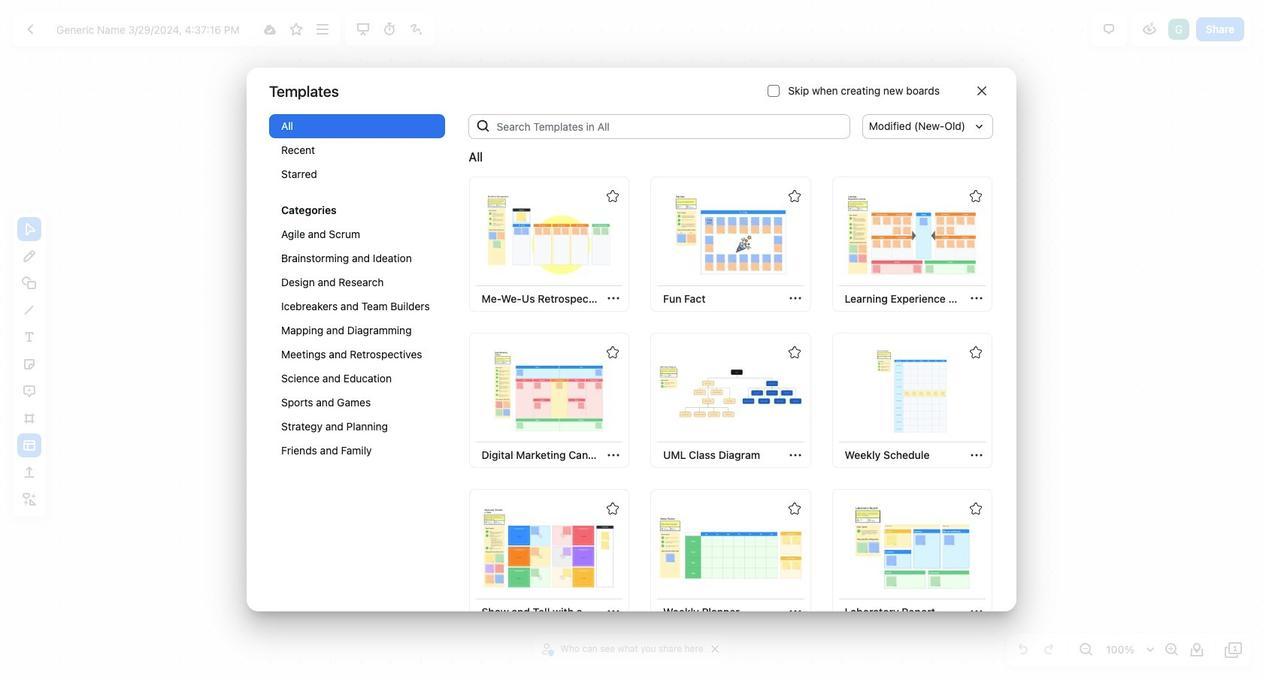 Task type: describe. For each thing, give the bounding box(es) containing it.
star this whiteboard image for card for template digital marketing canvas element
[[607, 347, 619, 359]]

thumbnail for digital marketing canvas image
[[478, 350, 621, 434]]

pages image
[[1225, 641, 1243, 659]]

card for template uml class diagram element
[[650, 333, 811, 469]]

laser image
[[407, 20, 425, 38]]

0 horizontal spatial close image
[[712, 646, 719, 653]]

Search Templates in All text field
[[491, 115, 850, 139]]

comment panel image
[[1100, 20, 1118, 38]]

categories element
[[269, 115, 445, 479]]

star this whiteboard image for thumbnail for learning experience canvas
[[970, 190, 982, 202]]

thumbnail for uml class diagram image
[[659, 350, 802, 434]]

thumbnail for laboratory report image
[[841, 506, 984, 591]]

card for template show and tell with a twist element
[[469, 490, 629, 625]]

card for template fun fact element
[[650, 176, 811, 312]]

presentation image
[[354, 20, 372, 38]]

thumbnail for weekly planner image
[[659, 506, 802, 591]]

dashboard image
[[22, 20, 40, 38]]

more options image
[[314, 20, 332, 38]]



Task type: locate. For each thing, give the bounding box(es) containing it.
star this whiteboard image inside card for template laboratory report element
[[970, 503, 982, 515]]

Document name text field
[[45, 17, 255, 41]]

star this whiteboard image for the "card for template weekly planner" element
[[788, 503, 800, 515]]

card for template learning experience canvas element
[[832, 176, 993, 312]]

0 vertical spatial close image
[[978, 87, 987, 96]]

1 vertical spatial close image
[[712, 646, 719, 653]]

card for template digital marketing canvas element
[[469, 333, 629, 469]]

zoom in image
[[1163, 641, 1181, 659]]

close image
[[978, 87, 987, 96], [712, 646, 719, 653]]

star this whiteboard image
[[607, 190, 619, 202], [970, 190, 982, 202], [607, 503, 619, 515]]

thumbnail for weekly schedule image
[[841, 350, 984, 434]]

star this whiteboard image inside 'card for template me-we-us retrospective' element
[[607, 190, 619, 202]]

star this whiteboard image inside the card for template learning experience canvas element
[[970, 190, 982, 202]]

star this whiteboard image for card for template uml class diagram element
[[788, 347, 800, 359]]

star this whiteboard image for card for template fun fact element on the right
[[788, 190, 800, 202]]

star this whiteboard image inside card for template digital marketing canvas element
[[607, 347, 619, 359]]

star this whiteboard image
[[287, 20, 305, 38], [788, 190, 800, 202], [607, 347, 619, 359], [788, 347, 800, 359], [970, 347, 982, 359], [788, 503, 800, 515], [970, 503, 982, 515]]

status
[[469, 148, 483, 166]]

star this whiteboard image inside card for template show and tell with a twist element
[[607, 503, 619, 515]]

timer image
[[381, 20, 399, 38]]

thumbnail for learning experience canvas image
[[841, 193, 984, 277]]

star this whiteboard image inside card for template fun fact element
[[788, 190, 800, 202]]

card for template laboratory report element
[[832, 490, 993, 625]]

thumbnail for me-we-us retrospective image
[[478, 193, 621, 277]]

star this whiteboard image inside the "card for template weekly planner" element
[[788, 503, 800, 515]]

card for template weekly schedule element
[[832, 333, 993, 469]]

star this whiteboard image inside card for template weekly schedule element
[[970, 347, 982, 359]]

thumbnail for fun fact image
[[659, 193, 802, 277]]

star this whiteboard image for thumbnail for show and tell with a twist
[[607, 503, 619, 515]]

star this whiteboard image inside card for template uml class diagram element
[[788, 347, 800, 359]]

star this whiteboard image for card for template laboratory report element at the bottom right of the page
[[970, 503, 982, 515]]

star this whiteboard image for thumbnail for me-we-us retrospective in the left of the page
[[607, 190, 619, 202]]

list item
[[1167, 17, 1191, 41]]

zoom out image
[[1077, 641, 1095, 659]]

star this whiteboard image for card for template weekly schedule element
[[970, 347, 982, 359]]

1 horizontal spatial close image
[[978, 87, 987, 96]]

thumbnail for show and tell with a twist image
[[478, 506, 621, 591]]

card for template weekly planner element
[[650, 490, 811, 625]]

list
[[1167, 17, 1191, 41]]

card for template me-we-us retrospective element
[[469, 176, 629, 312]]



Task type: vqa. For each thing, say whether or not it's contained in the screenshot.
Thumbnail for Learning Experience Canvas
yes



